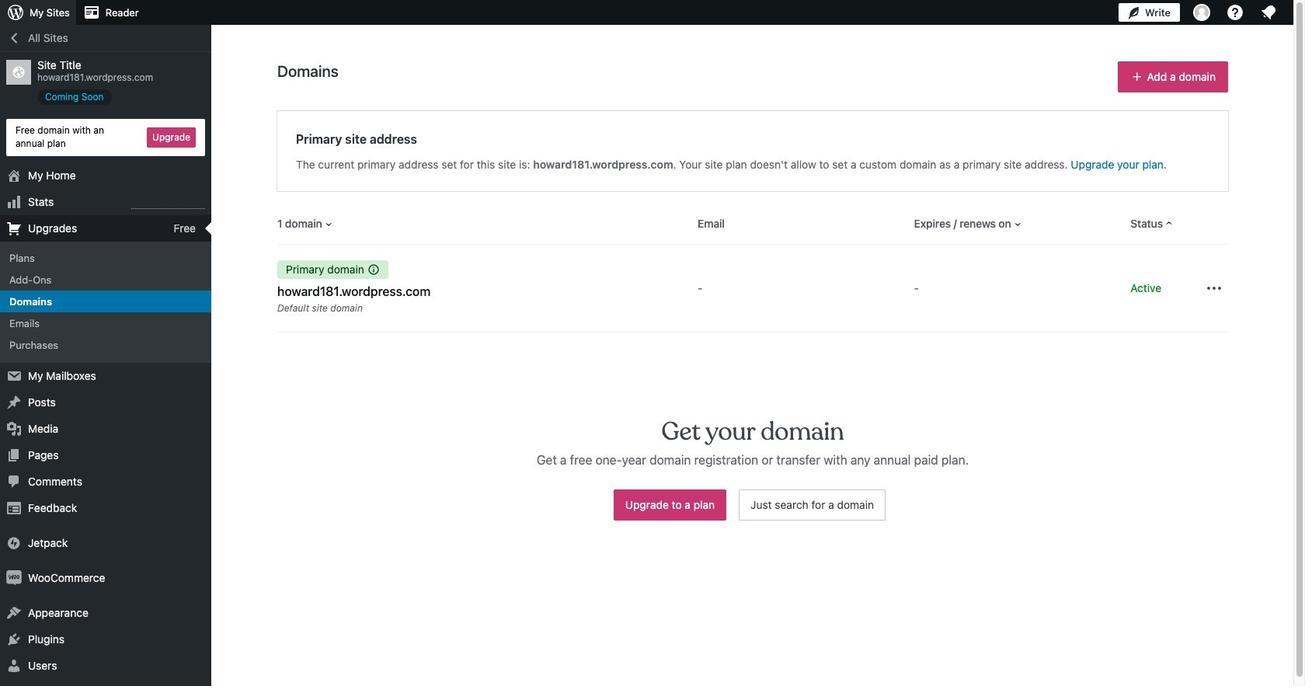 Task type: locate. For each thing, give the bounding box(es) containing it.
1 vertical spatial img image
[[6, 570, 22, 586]]

2 img image from the top
[[6, 570, 22, 586]]

1 img image from the top
[[6, 535, 22, 551]]

highest hourly views 0 image
[[131, 199, 205, 209]]

my profile image
[[1194, 4, 1211, 21]]

0 vertical spatial img image
[[6, 535, 22, 551]]

main content
[[0, 0, 1229, 564]]

img image
[[6, 535, 22, 551], [6, 570, 22, 586]]



Task type: vqa. For each thing, say whether or not it's contained in the screenshot.
Search SEARCH BOX
no



Task type: describe. For each thing, give the bounding box(es) containing it.
help image
[[1227, 3, 1245, 22]]

manage your notifications image
[[1260, 3, 1279, 22]]



